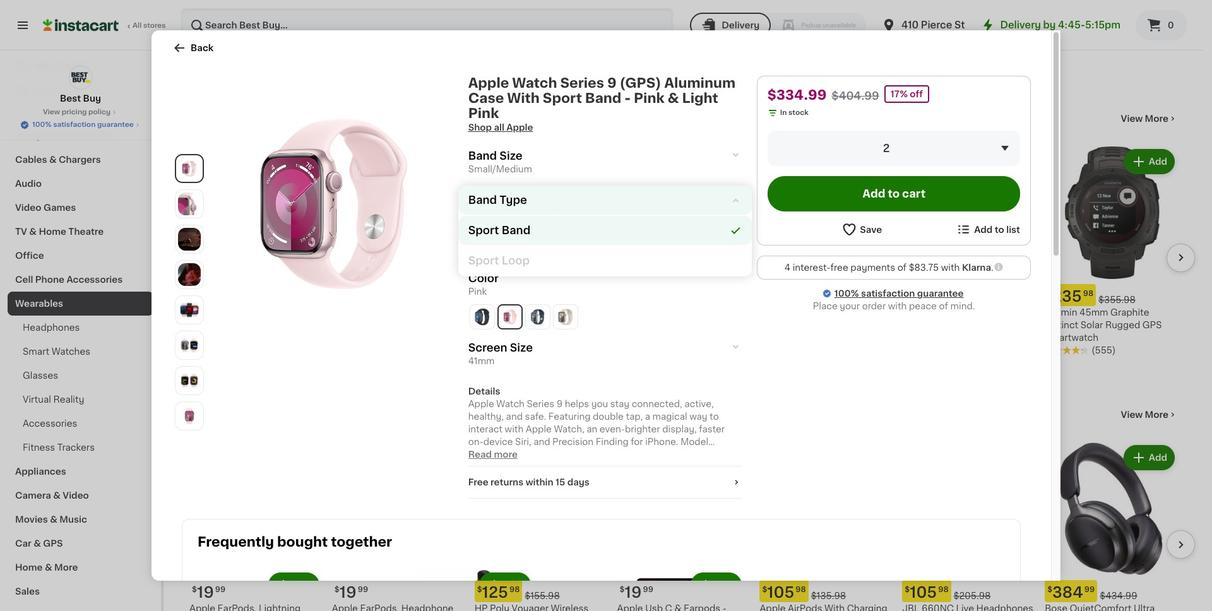 Task type: locate. For each thing, give the bounding box(es) containing it.
with down cancelling
[[943, 333, 963, 342]]

$ inside $ 334 99
[[335, 290, 340, 297]]

apple down the 'safe.'
[[526, 425, 552, 434]]

office link
[[8, 244, 153, 268]]

100% satisfaction guarantee up place your order with peace of mind.
[[835, 289, 964, 298]]

- down (gps)
[[625, 92, 631, 105]]

solar inside garmin fēnix 7x sapphire solar gps smartwatch 35 mm fiber-reinforced polymer - black dlc titanium
[[760, 321, 782, 330]]

band inside "apple watch series 9 (gps) aluminum case with sport band - pink & light pink shop all apple"
[[585, 92, 622, 105]]

rugged
[[1106, 321, 1141, 330]]

midnight,
[[499, 333, 543, 342]]

98 for the left $125.98 original price: $155.98 element
[[510, 586, 520, 593]]

3 19 from the left
[[625, 585, 642, 600]]

1 solar from the left
[[760, 321, 782, 330]]

& down 100% satisfaction guarantee "button"
[[69, 131, 76, 140]]

faster
[[699, 425, 725, 434]]

& down car & gps
[[45, 563, 52, 572]]

with down 100% satisfaction guarantee link
[[888, 302, 907, 311]]

2 19 from the left
[[340, 585, 357, 600]]

$204.99 original price: $254.99 element
[[475, 284, 607, 306]]

0 horizontal spatial $155.98
[[525, 592, 560, 600]]

solar for rugged
[[1081, 321, 1104, 330]]

buy it again
[[35, 61, 89, 70]]

1 options from the left
[[213, 346, 247, 355]]

computers & tablets
[[15, 131, 112, 140]]

1 garmin from the left
[[760, 308, 792, 317]]

with inside apple watch series 9 helps you stay connected, active, healthy, and safe. featuring double tap, a magical way to interact with apple watch, an even-brighter display, faster on-device siri, and precision finding for iphone. model number: mr933ll/a
[[505, 425, 524, 434]]

1 $ 105 98 from the left
[[763, 585, 806, 600]]

back
[[191, 44, 214, 52]]

pink image
[[499, 306, 521, 328]]

add button for the right $125.98 original price: $155.98 element
[[983, 150, 1031, 173]]

9 for helps
[[557, 400, 563, 409]]

$355.98
[[1099, 295, 1136, 304]]

appliances
[[15, 467, 66, 476]]

100% up the your
[[835, 289, 859, 298]]

410
[[902, 20, 919, 30]]

order
[[862, 302, 886, 311]]

best buy
[[60, 94, 101, 103]]

apple inside "apple watch series 9 (gps) aluminum case with sport band - pink & light pink shop all apple"
[[468, 76, 509, 90]]

98
[[937, 290, 948, 297], [1084, 290, 1094, 297], [510, 586, 520, 593], [796, 586, 806, 593], [939, 586, 949, 593]]

1 horizontal spatial and
[[534, 438, 550, 447]]

list box
[[458, 215, 752, 277]]

item carousel region containing 105
[[189, 141, 1195, 387]]

solar inside garmin 45mm graphite instinct solar rugged gps smartwatch
[[1081, 321, 1104, 330]]

& right car
[[34, 539, 41, 548]]

watch inside apple watch se - midnight medium/large, sport band, gps, midnight, 40mm, 3 total options
[[503, 308, 531, 317]]

★★★★★
[[1045, 346, 1089, 355], [1045, 346, 1089, 355]]

4:45-
[[1058, 20, 1086, 30]]

add to list
[[975, 225, 1021, 234]]

back button
[[172, 40, 214, 56]]

1 vertical spatial $155.98
[[525, 592, 560, 600]]

garmin inside garmin 45mm graphite instinct solar rugged gps smartwatch
[[1045, 308, 1078, 317]]

1 3 from the left
[[301, 333, 307, 342]]

color pink
[[468, 273, 499, 296]]

99 inside $ 384 99
[[1085, 586, 1095, 593]]

0 horizontal spatial 3
[[301, 333, 307, 342]]

2 garmin from the left
[[1045, 308, 1078, 317]]

band
[[585, 92, 622, 105], [468, 151, 497, 161], [468, 195, 497, 205], [468, 195, 497, 205], [495, 209, 518, 218], [502, 225, 531, 236]]

0 horizontal spatial $ 19 99
[[192, 585, 226, 600]]

1 horizontal spatial total
[[475, 346, 496, 355]]

device
[[484, 438, 513, 447]]

black down mm
[[766, 346, 790, 355]]

0 vertical spatial and
[[506, 413, 523, 421]]

1 vertical spatial buy
[[83, 94, 101, 103]]

watch up healthy, at bottom left
[[497, 400, 525, 409]]

1 horizontal spatial shop
[[468, 123, 492, 132]]

garmin up mm
[[760, 308, 792, 317]]

0 horizontal spatial with
[[254, 308, 275, 317]]

solar down 45mm
[[1081, 321, 1104, 330]]

0 horizontal spatial 19
[[197, 585, 214, 600]]

home up sales
[[15, 563, 43, 572]]

1 horizontal spatial video
[[63, 491, 89, 500]]

$155.98 for the left $125.98 original price: $155.98 element
[[525, 592, 560, 600]]

list
[[1007, 225, 1021, 234]]

type inside band type sport band
[[500, 195, 527, 205]]

1 vertical spatial 125
[[482, 585, 508, 600]]

0 horizontal spatial $ 105 98
[[763, 585, 806, 600]]

0 vertical spatial accessories
[[67, 275, 123, 284]]

series left (gps)
[[560, 76, 604, 90]]

1 vertical spatial $105.98 original price: $135.98 element
[[760, 580, 893, 602]]

options down midnight, on the left bottom
[[498, 346, 533, 355]]

0 vertical spatial item carousel region
[[189, 141, 1195, 387]]

98 for the right $125.98 original price: $155.98 element
[[937, 290, 948, 297]]

105 for $135.98
[[768, 585, 795, 600]]

- inside garmin fēnix 7x sapphire solar gps smartwatch 35 mm fiber-reinforced polymer - black dlc titanium
[[760, 346, 764, 355]]

of right the poly
[[939, 302, 949, 311]]

100% satisfaction guarantee link
[[835, 288, 964, 300]]

$155.98 for the right $125.98 original price: $155.98 element
[[953, 295, 988, 304]]

1 horizontal spatial with
[[507, 92, 540, 105]]

in
[[781, 109, 787, 116]]

3 down band,
[[579, 333, 585, 342]]

apple watch series 9 helps you stay connected, active, healthy, and safe. featuring double tap, a magical way to interact with apple watch, an even-brighter display, faster on-device siri, and precision finding for iphone. model number: mr933ll/a
[[468, 400, 725, 459]]

type for band type sport band
[[500, 195, 527, 205]]

$ inside $ 204
[[477, 290, 482, 297]]

& right tv in the top of the page
[[29, 227, 37, 236]]

1 horizontal spatial garmin
[[1045, 308, 1078, 317]]

0 horizontal spatial 100%
[[32, 121, 51, 128]]

2 options from the left
[[498, 346, 533, 355]]

1 vertical spatial smartwatch
[[1045, 333, 1099, 342]]

pink down (gps)
[[634, 92, 665, 105]]

music
[[60, 515, 87, 524]]

1 horizontal spatial black
[[990, 333, 1014, 342]]

headphones inside headphones link
[[23, 323, 80, 332]]

2 total from the left
[[475, 346, 496, 355]]

view more for 1st view more link from the bottom
[[1121, 410, 1169, 419]]

buy left it
[[35, 61, 53, 70]]

enlarge smart watches & accessories apple watch series 9 (gps) aluminum case with sport band - pink & light pink unknown (opens in a new tab) image
[[178, 193, 201, 215], [178, 263, 201, 286], [178, 370, 201, 392]]

cables
[[15, 155, 47, 164]]

best buy link
[[60, 66, 101, 105]]

1 horizontal spatial 19
[[340, 585, 357, 600]]

9 for (gps)
[[607, 76, 617, 90]]

1 vertical spatial pink
[[468, 107, 499, 120]]

type inside button
[[500, 195, 527, 205]]

0 vertical spatial 100%
[[32, 121, 51, 128]]

235
[[1053, 289, 1082, 304]]

1 horizontal spatial to
[[888, 189, 900, 199]]

0 horizontal spatial 9
[[557, 400, 563, 409]]

service type group
[[690, 13, 866, 38]]

cell phone accessories link
[[8, 268, 153, 292]]

loop
[[502, 256, 530, 266]]

series up the 'safe.'
[[527, 400, 555, 409]]

with inside hp poly voyager wireless noise cancelling single ear headset with mic - black
[[943, 333, 963, 342]]

$384.99 original price: $434.99 element
[[1045, 580, 1178, 602]]

smartwatch inside garmin fēnix 7x sapphire solar gps smartwatch 35 mm fiber-reinforced polymer - black dlc titanium
[[806, 321, 860, 330]]

band inside band size small/medium
[[468, 151, 497, 161]]

& left light
[[668, 92, 679, 105]]

apple up all
[[468, 76, 509, 90]]

$
[[192, 290, 197, 297], [335, 290, 340, 297], [477, 290, 482, 297], [905, 290, 910, 297], [1048, 290, 1053, 297], [192, 586, 197, 593], [335, 586, 340, 593], [477, 586, 482, 593], [620, 586, 625, 593], [763, 586, 768, 593], [905, 586, 910, 593], [1048, 586, 1053, 593]]

100% inside 100% satisfaction guarantee "button"
[[32, 121, 51, 128]]

98 inside the "$105.98 original price: $205.98" element
[[939, 586, 949, 593]]

total up 41mm
[[475, 346, 496, 355]]

gps down carrier
[[468, 253, 488, 262]]

gps inside garmin fēnix 7x sapphire solar gps smartwatch 35 mm fiber-reinforced polymer - black dlc titanium
[[785, 321, 804, 330]]

2 horizontal spatial 105
[[910, 585, 937, 600]]

product group containing 105
[[189, 147, 322, 357]]

3 down charging
[[301, 333, 307, 342]]

& inside tv & home theatre link
[[29, 227, 37, 236]]

& for gps
[[34, 539, 41, 548]]

2 vertical spatial more
[[54, 563, 78, 572]]

se
[[533, 308, 545, 317]]

size up small/medium
[[500, 151, 523, 161]]

0 horizontal spatial solar
[[760, 321, 782, 330]]

$ 105 apple airpods with charging case airpods 2nd generation, 3 total options
[[189, 289, 317, 355]]

0 vertical spatial with
[[507, 92, 540, 105]]

and left the 'safe.'
[[506, 413, 523, 421]]

$ 105 98 left $205.98
[[905, 585, 949, 600]]

black down the single
[[990, 333, 1014, 342]]

0 horizontal spatial series
[[527, 400, 555, 409]]

& inside camera & video link
[[53, 491, 61, 500]]

to up faster
[[710, 413, 719, 421]]

$83.75
[[909, 263, 939, 272]]

to left list
[[995, 225, 1005, 234]]

options inside apple watch se - midnight medium/large, sport band, gps, midnight, 40mm, 3 total options
[[498, 346, 533, 355]]

& for home
[[29, 227, 37, 236]]

0 horizontal spatial $ 125 98
[[477, 585, 520, 600]]

with left the klarna
[[941, 263, 960, 272]]

1 horizontal spatial $ 125 98
[[905, 289, 948, 304]]

1 vertical spatial accessories
[[23, 419, 77, 428]]

1 horizontal spatial buy
[[83, 94, 101, 103]]

0 vertical spatial 100% satisfaction guarantee
[[32, 121, 134, 128]]

solar up mm
[[760, 321, 782, 330]]

98 inside $ 235 98
[[1084, 290, 1094, 297]]

None search field
[[181, 8, 674, 43]]

2 solar from the left
[[1081, 321, 1104, 330]]

gps inside carrier gps
[[468, 253, 488, 262]]

way
[[690, 413, 708, 421]]

free
[[468, 478, 489, 487]]

& inside cables & chargers link
[[49, 155, 57, 164]]

smartwatch up reinforced
[[806, 321, 860, 330]]

1 vertical spatial case
[[189, 321, 212, 330]]

1 vertical spatial headphones link
[[189, 407, 279, 422]]

on-
[[468, 438, 484, 447]]

1 vertical spatial $125.98 original price: $155.98 element
[[475, 580, 607, 602]]

105 left $135.98
[[768, 585, 795, 600]]

& inside the home & more link
[[45, 563, 52, 572]]

0 vertical spatial $125.98 original price: $155.98 element
[[903, 284, 1035, 306]]

accessories inside the accessories "link"
[[23, 419, 77, 428]]

& inside 'movies & music' link
[[50, 515, 57, 524]]

0 vertical spatial size
[[500, 151, 523, 161]]

$105.98 original price: $205.98 element
[[903, 580, 1035, 602]]

& right cables
[[49, 155, 57, 164]]

1 vertical spatial item carousel region
[[189, 438, 1195, 611]]

98 inside $105.98 original price: $135.98 element
[[796, 586, 806, 593]]

watch inside apple watch series 9 helps you stay connected, active, healthy, and safe. featuring double tap, a magical way to interact with apple watch, an even-brighter display, faster on-device siri, and precision finding for iphone. model number: mr933ll/a
[[497, 400, 525, 409]]

poly
[[918, 308, 938, 317]]

video up music
[[63, 491, 89, 500]]

small/medium
[[468, 165, 532, 174]]

guarantee down policy at the top left of the page
[[97, 121, 134, 128]]

1 item carousel region from the top
[[189, 141, 1195, 387]]

4 enlarge smart watches & accessories apple watch series 9 (gps) aluminum case with sport band - pink & light pink unknown (opens in a new tab) image from the top
[[178, 405, 201, 428]]

0 vertical spatial watch
[[512, 76, 557, 90]]

band inside button
[[468, 195, 497, 205]]

0 vertical spatial smartwatch
[[806, 321, 860, 330]]

with
[[941, 263, 960, 272], [888, 302, 907, 311], [505, 425, 524, 434]]

- right mic
[[984, 333, 988, 342]]

1 vertical spatial series
[[527, 400, 555, 409]]

satisfaction inside "button"
[[53, 121, 96, 128]]

2 vertical spatial with
[[943, 333, 963, 342]]

2 item carousel region from the top
[[189, 438, 1195, 611]]

watch up "apple"
[[512, 76, 557, 90]]

1 horizontal spatial 100%
[[835, 289, 859, 298]]

$ inside $ 384 99
[[1048, 586, 1053, 593]]

total inside $ 105 apple airpods with charging case airpods 2nd generation, 3 total options
[[189, 346, 210, 355]]

interest-
[[793, 263, 831, 272]]

0 horizontal spatial of
[[898, 263, 907, 272]]

shop inside "apple watch series 9 (gps) aluminum case with sport band - pink & light pink shop all apple"
[[468, 123, 492, 132]]

apple down the details
[[468, 400, 494, 409]]

& inside computers & tablets link
[[69, 131, 76, 140]]

returns
[[491, 478, 524, 487]]

1 horizontal spatial satisfaction
[[861, 289, 915, 298]]

color
[[468, 273, 499, 284]]

total inside apple watch se - midnight medium/large, sport band, gps, midnight, 40mm, 3 total options
[[475, 346, 496, 355]]

0 vertical spatial enlarge smart watches & accessories apple watch series 9 (gps) aluminum case with sport band - pink & light pink unknown (opens in a new tab) image
[[178, 193, 201, 215]]

connected,
[[632, 400, 683, 409]]

1 horizontal spatial of
[[939, 302, 949, 311]]

size inside screen size 41mm
[[510, 343, 533, 353]]

type for band type
[[500, 195, 527, 205]]

1 vertical spatial headphones
[[189, 408, 279, 421]]

$ inside $ 105 apple airpods with charging case airpods 2nd generation, 3 total options
[[192, 290, 197, 297]]

3 enlarge smart watches & accessories apple watch series 9 (gps) aluminum case with sport band - pink & light pink unknown (opens in a new tab) image from the top
[[178, 370, 201, 392]]

model
[[681, 438, 709, 447]]

$ 105 98 left $135.98
[[763, 585, 806, 600]]

0 vertical spatial 9
[[607, 76, 617, 90]]

2 enlarge smart watches & accessories apple watch series 9 (gps) aluminum case with sport band - pink & light pink unknown (opens in a new tab) image from the top
[[178, 263, 201, 286]]

home down video games
[[39, 227, 66, 236]]

shop up it
[[35, 36, 59, 45]]

100% satisfaction guarantee down view pricing policy link
[[32, 121, 134, 128]]

3 inside $ 105 apple airpods with charging case airpods 2nd generation, 3 total options
[[301, 333, 307, 342]]

siri,
[[515, 438, 531, 447]]

smartwatch down instinct
[[1045, 333, 1099, 342]]

all stores link
[[43, 8, 167, 43]]

9 up the 'featuring'
[[557, 400, 563, 409]]

2 $ 19 99 from the left
[[335, 585, 368, 600]]

- down mm
[[760, 346, 764, 355]]

pink up all
[[468, 107, 499, 120]]

product group containing 384
[[1045, 443, 1178, 611]]

best buy logo image
[[69, 66, 93, 90]]

1 horizontal spatial headphones
[[189, 408, 279, 421]]

0 vertical spatial $105.98 original price: $135.98 element
[[189, 284, 322, 306]]

2 vertical spatial enlarge smart watches & accessories apple watch series 9 (gps) aluminum case with sport band - pink & light pink unknown (opens in a new tab) image
[[178, 370, 201, 392]]

apple down $ 204
[[475, 308, 501, 317]]

phone
[[35, 275, 64, 284]]

& left music
[[50, 515, 57, 524]]

1 vertical spatial enlarge smart watches & accessories apple watch series 9 (gps) aluminum case with sport band - pink & light pink unknown (opens in a new tab) image
[[178, 263, 201, 286]]

apple up 'airpods'
[[189, 308, 215, 317]]

$125.98 original price: $155.98 element
[[903, 284, 1035, 306], [475, 580, 607, 602]]

audio
[[15, 179, 42, 188]]

1 vertical spatial guarantee
[[917, 289, 964, 298]]

series inside "apple watch series 9 (gps) aluminum case with sport band - pink & light pink shop all apple"
[[560, 76, 604, 90]]

- right the 'se'
[[547, 308, 551, 317]]

105 for $205.98
[[910, 585, 937, 600]]

0 vertical spatial black
[[990, 333, 1014, 342]]

watch inside "apple watch series 9 (gps) aluminum case with sport band - pink & light pink shop all apple"
[[512, 76, 557, 90]]

of left $83.75
[[898, 263, 907, 272]]

titanium
[[814, 346, 853, 355]]

garmin for garmin 45mm graphite instinct solar rugged gps smartwatch
[[1045, 308, 1078, 317]]

ear
[[1009, 321, 1024, 330]]

item carousel region
[[189, 141, 1195, 387], [189, 438, 1195, 611]]

41mm
[[468, 357, 495, 366]]

$105.98 original price: $135.98 element
[[189, 284, 322, 306], [760, 580, 893, 602]]

to left the cart on the right top of page
[[888, 189, 900, 199]]

$334.99 original price: $404.99 element
[[332, 284, 465, 306]]

case inside $ 105 apple airpods with charging case airpods 2nd generation, 3 total options
[[189, 321, 212, 330]]

$605.98 original price: $905.98 element
[[617, 284, 750, 306]]

3 enlarge smart watches & accessories apple watch series 9 (gps) aluminum case with sport band - pink & light pink unknown (opens in a new tab) image from the top
[[178, 334, 201, 357]]

0 vertical spatial to
[[888, 189, 900, 199]]

case up 'airpods'
[[189, 321, 212, 330]]

case inside "apple watch series 9 (gps) aluminum case with sport band - pink & light pink shop all apple"
[[468, 92, 504, 105]]

1 vertical spatial and
[[534, 438, 550, 447]]

1 vertical spatial to
[[995, 225, 1005, 234]]

1 vertical spatial with
[[254, 308, 275, 317]]

gps up fiber-
[[785, 321, 804, 330]]

0 horizontal spatial shop
[[35, 36, 59, 45]]

1 vertical spatial 100%
[[835, 289, 859, 298]]

1 horizontal spatial $ 19 99
[[335, 585, 368, 600]]

0 vertical spatial series
[[560, 76, 604, 90]]

product group containing 235
[[1045, 147, 1178, 357]]

0 vertical spatial shop
[[35, 36, 59, 45]]

2 horizontal spatial $ 19 99
[[620, 585, 654, 600]]

$ 105 98 inside $105.98 original price: $135.98 element
[[763, 585, 806, 600]]

video down the audio at top
[[15, 203, 41, 212]]

camera & video
[[15, 491, 89, 500]]

0 horizontal spatial to
[[710, 413, 719, 421]]

options down 2nd
[[213, 346, 247, 355]]

2 vertical spatial pink
[[468, 287, 487, 296]]

movies & music link
[[8, 508, 153, 532]]

1 horizontal spatial with
[[888, 302, 907, 311]]

satisfaction down pricing
[[53, 121, 96, 128]]

silver image
[[526, 305, 550, 329]]

0 vertical spatial satisfaction
[[53, 121, 96, 128]]

0 vertical spatial $155.98
[[953, 295, 988, 304]]

watch
[[512, 76, 557, 90], [503, 308, 531, 317], [497, 400, 525, 409]]

1 view more from the top
[[1121, 114, 1169, 123]]

with up siri,
[[505, 425, 524, 434]]

&
[[668, 92, 679, 105], [69, 131, 76, 140], [49, 155, 57, 164], [29, 227, 37, 236], [53, 491, 61, 500], [50, 515, 57, 524], [34, 539, 41, 548], [45, 563, 52, 572]]

1 horizontal spatial solar
[[1081, 321, 1104, 330]]

0 vertical spatial headphones
[[23, 323, 80, 332]]

to inside add to list button
[[995, 225, 1005, 234]]

smartwatch inside garmin 45mm graphite instinct solar rugged gps smartwatch
[[1045, 333, 1099, 342]]

1 vertical spatial 9
[[557, 400, 563, 409]]

& right camera
[[53, 491, 61, 500]]

and up mr933ll/a
[[534, 438, 550, 447]]

2 enlarge smart watches & accessories apple watch series 9 (gps) aluminum case with sport band - pink & light pink unknown (opens in a new tab) image from the top
[[178, 299, 201, 322]]

guarantee up peace
[[917, 289, 964, 298]]

2 field
[[768, 131, 1021, 166]]

1 horizontal spatial 3
[[579, 333, 585, 342]]

polymer
[[853, 333, 890, 342]]

0 vertical spatial view more link
[[1121, 112, 1178, 125]]

2 vertical spatial watch
[[497, 400, 525, 409]]

garmin inside garmin fēnix 7x sapphire solar gps smartwatch 35 mm fiber-reinforced polymer - black dlc titanium
[[760, 308, 792, 317]]

with up "apple"
[[507, 92, 540, 105]]

gps down "movies & music"
[[43, 539, 63, 548]]

midnight
[[553, 308, 593, 317]]

generation,
[[247, 333, 299, 342]]

105 up airpods
[[197, 289, 224, 304]]

series inside apple watch series 9 helps you stay connected, active, healthy, and safe. featuring double tap, a magical way to interact with apple watch, an even-brighter display, faster on-device siri, and precision finding for iphone. model number: mr933ll/a
[[527, 400, 555, 409]]

payments
[[851, 263, 896, 272]]

black inside garmin fēnix 7x sapphire solar gps smartwatch 35 mm fiber-reinforced polymer - black dlc titanium
[[766, 346, 790, 355]]

watch up medium/large,
[[503, 308, 531, 317]]

1 horizontal spatial options
[[498, 346, 533, 355]]

1 vertical spatial watch
[[503, 308, 531, 317]]

black
[[990, 333, 1014, 342], [766, 346, 790, 355]]

$ 105 98
[[763, 585, 806, 600], [905, 585, 949, 600]]

enlarge smart watches & accessories apple watch series 9 (gps) aluminum case with sport band - pink & light pink unknown (opens in a new tab) image
[[178, 228, 201, 251], [178, 299, 201, 322], [178, 334, 201, 357], [178, 405, 201, 428]]

98 for the "$105.98 original price: $205.98" element
[[939, 586, 949, 593]]

0 horizontal spatial $105.98 original price: $135.98 element
[[189, 284, 322, 306]]

it
[[55, 61, 62, 70]]

accessories down virtual reality
[[23, 419, 77, 428]]

0 horizontal spatial headphones
[[23, 323, 80, 332]]

black inside hp poly voyager wireless noise cancelling single ear headset with mic - black
[[990, 333, 1014, 342]]

car & gps
[[15, 539, 63, 548]]

double
[[593, 413, 624, 421]]

accessories up wearables link
[[67, 275, 123, 284]]

1 horizontal spatial $105.98 original price: $135.98 element
[[760, 580, 893, 602]]

product group
[[189, 147, 322, 357], [332, 147, 465, 382], [617, 147, 750, 369], [760, 147, 893, 369], [903, 147, 1035, 357], [1045, 147, 1178, 357], [475, 443, 607, 611], [617, 443, 750, 611], [1045, 443, 1178, 611], [198, 571, 322, 611], [409, 571, 533, 611], [620, 571, 745, 611]]

0 horizontal spatial with
[[505, 425, 524, 434]]

all stores
[[133, 22, 166, 29]]

shop left all
[[468, 123, 492, 132]]

0 horizontal spatial 100% satisfaction guarantee
[[32, 121, 134, 128]]

sport inside apple watch se - midnight medium/large, sport band, gps, midnight, 40mm, 3 total options
[[546, 321, 572, 330]]

1 vertical spatial shop
[[468, 123, 492, 132]]

satisfaction up place your order with peace of mind.
[[861, 289, 915, 298]]

pink down color on the left top
[[468, 287, 487, 296]]

apple inside apple watch se - midnight medium/large, sport band, gps, midnight, 40mm, 3 total options
[[475, 308, 501, 317]]

case up all
[[468, 92, 504, 105]]

$434.99
[[1100, 592, 1138, 600]]

to inside add to cart button
[[888, 189, 900, 199]]

for
[[631, 438, 643, 447]]

2 view more from the top
[[1121, 410, 1169, 419]]

0 vertical spatial case
[[468, 92, 504, 105]]

light
[[682, 92, 718, 105]]

view
[[43, 109, 60, 116], [1121, 114, 1143, 123], [1121, 410, 1143, 419]]

garmin up instinct
[[1045, 308, 1078, 317]]

to for list
[[995, 225, 1005, 234]]

free
[[831, 263, 849, 272]]

gps down graphite at the bottom right of page
[[1143, 321, 1162, 330]]

add button for top $105.98 original price: $135.98 element
[[269, 150, 318, 173]]

9 inside apple watch series 9 helps you stay connected, active, healthy, and safe. featuring double tap, a magical way to interact with apple watch, an even-brighter display, faster on-device siri, and precision finding for iphone. model number: mr933ll/a
[[557, 400, 563, 409]]

total down 'airpods'
[[189, 346, 210, 355]]

featuring
[[549, 413, 591, 421]]

1 view more link from the top
[[1121, 112, 1178, 125]]

$ 105 98 for $135.98
[[763, 585, 806, 600]]

$ 105 98 inside the "$105.98 original price: $205.98" element
[[905, 585, 949, 600]]

105 left $205.98
[[910, 585, 937, 600]]

1 vertical spatial $ 125 98
[[477, 585, 520, 600]]

size inside band size small/medium
[[500, 151, 523, 161]]

9 inside "apple watch series 9 (gps) aluminum case with sport band - pink & light pink shop all apple"
[[607, 76, 617, 90]]

& inside car & gps link
[[34, 539, 41, 548]]

size
[[500, 151, 523, 161], [510, 343, 533, 353]]

healthy,
[[468, 413, 504, 421]]

3 $ 19 99 from the left
[[620, 585, 654, 600]]

100% up computers
[[32, 121, 51, 128]]

$705.98 original price: $905.98 element
[[760, 284, 893, 306]]

buy up policy at the top left of the page
[[83, 94, 101, 103]]

2 $ 105 98 from the left
[[905, 585, 949, 600]]

105
[[197, 289, 224, 304], [768, 585, 795, 600], [910, 585, 937, 600]]

9 left (gps)
[[607, 76, 617, 90]]

add button for $384.99 original price: $434.99 element
[[1125, 446, 1174, 469]]

0 horizontal spatial black
[[766, 346, 790, 355]]

lists link
[[8, 78, 153, 104]]

0 horizontal spatial total
[[189, 346, 210, 355]]

band type button
[[458, 186, 752, 215]]

2 horizontal spatial with
[[941, 263, 960, 272]]

1 total from the left
[[189, 346, 210, 355]]

size down midnight, on the left bottom
[[510, 343, 533, 353]]

$ 125 98 for the right $125.98 original price: $155.98 element
[[905, 289, 948, 304]]

$235.98 original price: $355.98 element
[[1045, 284, 1178, 306]]

2 3 from the left
[[579, 333, 585, 342]]

frequently bought together
[[198, 536, 392, 549]]

$ 384 99
[[1048, 585, 1095, 600]]

fiber-
[[779, 333, 806, 342]]

delivery inside "button"
[[722, 21, 760, 30]]

with up the generation,
[[254, 308, 275, 317]]

series for healthy,
[[527, 400, 555, 409]]

headset
[[903, 333, 940, 342]]



Task type: describe. For each thing, give the bounding box(es) containing it.
cancelling
[[931, 321, 978, 330]]

.
[[992, 263, 994, 272]]

2 view more link from the top
[[1121, 409, 1178, 421]]

with inside $ 105 apple airpods with charging case airpods 2nd generation, 3 total options
[[254, 308, 275, 317]]

hp
[[903, 308, 916, 317]]

to for cart
[[888, 189, 900, 199]]

$905.98
[[813, 295, 851, 304]]

dlc
[[793, 346, 812, 355]]

100% satisfaction guarantee inside "button"
[[32, 121, 134, 128]]

1 horizontal spatial $125.98 original price: $155.98 element
[[903, 284, 1035, 306]]

sport band
[[468, 225, 531, 236]]

guarantee inside "button"
[[97, 121, 134, 128]]

add button for $705.98 original price: $905.98 element
[[840, 150, 889, 173]]

& for video
[[53, 491, 61, 500]]

tv
[[15, 227, 27, 236]]

enlarge smart watches & accessories apple watch series 9 (gps) aluminum case with sport band - pink & light pink hero (opens in a new tab) image
[[178, 157, 201, 180]]

size for band size
[[500, 151, 523, 161]]

buy it again link
[[8, 53, 153, 78]]

sapphire
[[832, 308, 872, 317]]

$ 125 98 for the left $125.98 original price: $155.98 element
[[477, 585, 520, 600]]

& for chargers
[[49, 155, 57, 164]]

frequently
[[198, 536, 274, 549]]

4 interest-free payments of $83.75 with klarna .
[[785, 263, 994, 272]]

sales
[[15, 587, 40, 596]]

apple for healthy,
[[468, 400, 494, 409]]

camera
[[15, 491, 51, 500]]

5:15pm
[[1086, 20, 1121, 30]]

item carousel region containing 19
[[189, 438, 1195, 611]]

$ inside $105.98 original price: $135.98 element
[[763, 586, 768, 593]]

$334.99 $404.99
[[768, 88, 880, 102]]

list box containing sport band
[[458, 215, 752, 277]]

$ inside the "$105.98 original price: $205.98" element
[[905, 586, 910, 593]]

$205.98
[[954, 592, 991, 600]]

add to list button
[[956, 222, 1021, 237]]

- inside "apple watch series 9 (gps) aluminum case with sport band - pink & light pink shop all apple"
[[625, 92, 631, 105]]

brighter
[[625, 425, 660, 434]]

$ 334 99
[[335, 289, 382, 304]]

3 inside apple watch se - midnight medium/large, sport band, gps, midnight, 40mm, 3 total options
[[579, 333, 585, 342]]

starlight image
[[554, 305, 578, 329]]

mm
[[760, 333, 777, 342]]

& inside "apple watch series 9 (gps) aluminum case with sport band - pink & light pink shop all apple"
[[668, 92, 679, 105]]

0 vertical spatial more
[[1145, 114, 1169, 123]]

384
[[1053, 585, 1084, 600]]

0 horizontal spatial $125.98 original price: $155.98 element
[[475, 580, 607, 602]]

home & more
[[15, 563, 78, 572]]

options inside $ 105 apple airpods with charging case airpods 2nd generation, 3 total options
[[213, 346, 247, 355]]

all
[[133, 22, 142, 29]]

fitness
[[23, 443, 55, 452]]

add button for $605.98 original price: $905.98 element
[[697, 150, 746, 173]]

helps
[[565, 400, 589, 409]]

safe.
[[525, 413, 546, 421]]

smart watches & accessories apple watch series 9 (gps) aluminum case with sport band - pink & light pink hero image
[[217, 86, 453, 322]]

series for band
[[560, 76, 604, 90]]

wearables
[[15, 299, 63, 308]]

view more for first view more link from the top of the page
[[1121, 114, 1169, 123]]

19 inside the product group
[[625, 585, 642, 600]]

45mm
[[1080, 308, 1109, 317]]

0 vertical spatial home
[[39, 227, 66, 236]]

graphite
[[1111, 308, 1150, 317]]

virtual
[[23, 395, 51, 404]]

watch for healthy,
[[497, 400, 525, 409]]

product group containing 334
[[332, 147, 465, 382]]

$135.98
[[811, 592, 846, 600]]

add to cart
[[863, 189, 926, 199]]

band,
[[574, 321, 600, 330]]

sales link
[[8, 580, 153, 604]]

cart
[[903, 189, 926, 199]]

solar for gps
[[760, 321, 782, 330]]

1 19 from the left
[[197, 585, 214, 600]]

0 horizontal spatial video
[[15, 203, 41, 212]]

by
[[1044, 20, 1056, 30]]

carrier gps
[[468, 239, 507, 262]]

204
[[482, 289, 513, 304]]

finding
[[596, 438, 629, 447]]

$ 105 98 for $205.98
[[905, 585, 949, 600]]

98 for $235.98 original price: $355.98 element at right
[[1084, 290, 1094, 297]]

1 vertical spatial home
[[15, 563, 43, 572]]

garmin for garmin fēnix 7x sapphire solar gps smartwatch 35 mm fiber-reinforced polymer - black dlc titanium
[[760, 308, 792, 317]]

0 vertical spatial pink
[[634, 92, 665, 105]]

& for music
[[50, 515, 57, 524]]

case for watch
[[468, 92, 504, 105]]

view inside view pricing policy link
[[43, 109, 60, 116]]

you
[[592, 400, 608, 409]]

0 horizontal spatial headphones link
[[8, 316, 153, 340]]

peace
[[909, 302, 937, 311]]

watch for band
[[512, 76, 557, 90]]

$334.99
[[768, 88, 827, 102]]

mr933ll/a
[[509, 451, 561, 459]]

appliances link
[[8, 460, 153, 484]]

chargers
[[59, 155, 101, 164]]

games
[[44, 203, 76, 212]]

pricing
[[62, 109, 87, 116]]

apple
[[507, 123, 533, 132]]

0 vertical spatial of
[[898, 263, 907, 272]]

1 $ 19 99 from the left
[[192, 585, 226, 600]]

1 enlarge smart watches & accessories apple watch series 9 (gps) aluminum case with sport band - pink & light pink unknown (opens in a new tab) image from the top
[[178, 193, 201, 215]]

17% off
[[891, 90, 924, 99]]

precision
[[553, 438, 594, 447]]

delivery for delivery
[[722, 21, 760, 30]]

days
[[568, 478, 590, 487]]

- inside hp poly voyager wireless noise cancelling single ear headset with mic - black
[[984, 333, 988, 342]]

apple inside $ 105 apple airpods with charging case airpods 2nd generation, 3 total options
[[189, 308, 215, 317]]

1 vertical spatial more
[[1145, 410, 1169, 419]]

tap,
[[626, 413, 643, 421]]

home & more link
[[8, 556, 153, 580]]

gps inside garmin 45mm graphite instinct solar rugged gps smartwatch
[[1143, 321, 1162, 330]]

midnight image
[[470, 305, 494, 329]]

screen
[[468, 343, 507, 353]]

office
[[15, 251, 44, 260]]

save
[[860, 225, 882, 234]]

0 vertical spatial buy
[[35, 61, 53, 70]]

pink inside color pink
[[468, 287, 487, 296]]

single
[[980, 321, 1007, 330]]

movies
[[15, 515, 48, 524]]

0 vertical spatial 125
[[910, 289, 936, 304]]

glasses link
[[8, 364, 153, 388]]

1 vertical spatial satisfaction
[[861, 289, 915, 298]]

105 inside $ 105 apple airpods with charging case airpods 2nd generation, 3 total options
[[197, 289, 224, 304]]

1 horizontal spatial guarantee
[[917, 289, 964, 298]]

sport inside "apple watch series 9 (gps) aluminum case with sport band - pink & light pink shop all apple"
[[543, 92, 582, 105]]

watch for midnight,
[[503, 308, 531, 317]]

more inside the home & more link
[[54, 563, 78, 572]]

fitness trackers link
[[8, 436, 153, 460]]

camera & video link
[[8, 484, 153, 508]]

band type sport band
[[468, 195, 527, 218]]

$404.99
[[832, 91, 880, 101]]

100% inside 100% satisfaction guarantee link
[[835, 289, 859, 298]]

apple for midnight,
[[475, 308, 501, 317]]

35
[[862, 321, 874, 330]]

best
[[60, 94, 81, 103]]

apple for band
[[468, 76, 509, 90]]

0 horizontal spatial and
[[506, 413, 523, 421]]

$ inside $ 235 98
[[1048, 290, 1053, 297]]

sport inside band type sport band
[[468, 209, 493, 218]]

all
[[494, 123, 505, 132]]

details button
[[468, 385, 742, 398]]

100% satisfaction guarantee button
[[20, 117, 141, 130]]

40mm,
[[545, 333, 577, 342]]

read more
[[468, 451, 518, 459]]

99 inside $ 334 99
[[371, 290, 382, 297]]

& for more
[[45, 563, 52, 572]]

1 enlarge smart watches & accessories apple watch series 9 (gps) aluminum case with sport band - pink & light pink unknown (opens in a new tab) image from the top
[[178, 228, 201, 251]]

accessories link
[[8, 412, 153, 436]]

2nd
[[227, 333, 244, 342]]

screen size 41mm
[[468, 343, 533, 366]]

- inside apple watch se - midnight medium/large, sport band, gps, midnight, 40mm, 3 total options
[[547, 308, 551, 317]]

details
[[468, 387, 500, 396]]

size for screen size
[[510, 343, 533, 353]]

computers & tablets link
[[8, 124, 153, 148]]

to inside apple watch series 9 helps you stay connected, active, healthy, and safe. featuring double tap, a magical way to interact with apple watch, an even-brighter display, faster on-device siri, and precision finding for iphone. model number: mr933ll/a
[[710, 413, 719, 421]]

7x
[[819, 308, 830, 317]]

delivery for delivery by 4:45-5:15pm
[[1001, 20, 1041, 30]]

1 horizontal spatial 100% satisfaction guarantee
[[835, 289, 964, 298]]

& for tablets
[[69, 131, 76, 140]]

instacart logo image
[[43, 18, 119, 33]]

accessories inside cell phone accessories link
[[67, 275, 123, 284]]

save button
[[842, 222, 882, 237]]

98 for $105.98 original price: $135.98 element to the right
[[796, 586, 806, 593]]

case for 105
[[189, 321, 212, 330]]

even-
[[600, 425, 625, 434]]

display,
[[663, 425, 697, 434]]

smart watches link
[[8, 340, 153, 364]]

an
[[587, 425, 598, 434]]

with inside "apple watch series 9 (gps) aluminum case with sport band - pink & light pink shop all apple"
[[507, 92, 540, 105]]

view pricing policy link
[[43, 107, 118, 117]]

add button for $235.98 original price: $355.98 element at right
[[1125, 150, 1174, 173]]

product group containing 19
[[617, 443, 750, 611]]



Task type: vqa. For each thing, say whether or not it's contained in the screenshot.
the bottommost 125
yes



